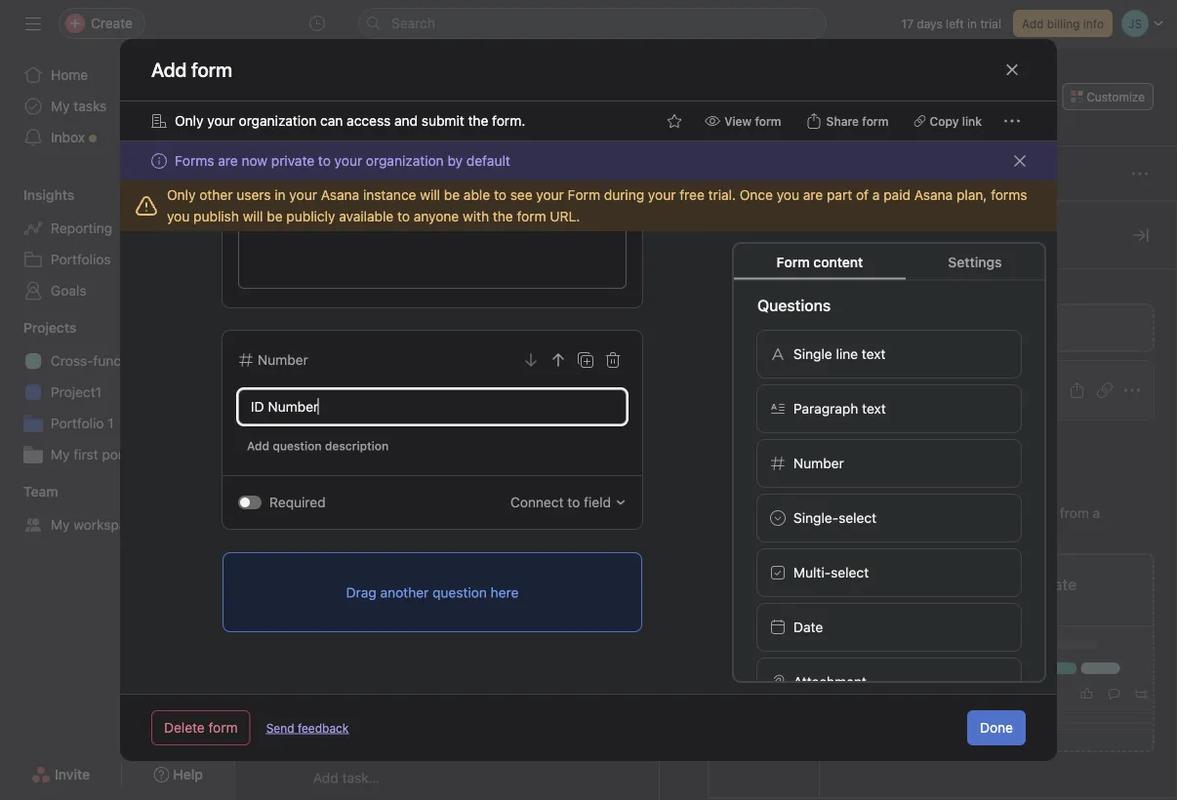 Task type: describe. For each thing, give the bounding box(es) containing it.
form inside only other users in your asana instance will be able to see your form during your free trial.  once you are part of a paid asana plan, forms you publish will be publicly available to anyone with the form url.
[[517, 208, 546, 224]]

untitled
[[290, 726, 348, 744]]

1 horizontal spatial form
[[776, 254, 810, 270]]

4 add task… row from the top
[[235, 669, 1177, 706]]

projects element
[[0, 310, 234, 474]]

to left see
[[494, 187, 506, 203]]

project1 link
[[12, 377, 223, 408]]

4 for 4 rules
[[745, 389, 753, 403]]

forms for forms are now private to your organization by default
[[175, 153, 214, 169]]

inbox
[[51, 129, 85, 145]]

1 for 1 button
[[486, 429, 491, 443]]

share for share
[[1005, 90, 1037, 103]]

task for add task
[[308, 167, 331, 181]]

to right private at the left top
[[318, 153, 331, 169]]

forms are now private to your organization by default
[[175, 153, 510, 169]]

form for 1 form
[[756, 581, 781, 594]]

task for task templates
[[752, 676, 777, 690]]

1 vertical spatial 24
[[807, 464, 821, 478]]

add up feedback
[[313, 679, 338, 695]]

copy form link image
[[1097, 383, 1113, 398]]

0 vertical spatial organization
[[239, 113, 317, 129]]

task… for add task… button related to 2nd 'add task…' row
[[342, 498, 379, 514]]

1 for 1 form
[[747, 581, 752, 594]]

1 vertical spatial you
[[167, 208, 190, 224]]

smith for oct 20
[[725, 394, 757, 407]]

inbox link
[[12, 122, 223, 153]]

0 vertical spatial text
[[862, 346, 886, 362]]

trial
[[980, 17, 1001, 30]]

are inside only other users in your asana instance will be able to see your form during your free trial.  once you are part of a paid asana plan, forms you publish will be publicly available to anyone with the form url.
[[803, 187, 823, 203]]

invite
[[55, 767, 90, 783]]

john smith button for oct 23
[[668, 424, 771, 448]]

section
[[351, 726, 405, 744]]

untitled section
[[290, 726, 405, 744]]

list link
[[362, 120, 401, 142]]

form.
[[492, 113, 525, 129]]

my for my tasks
[[51, 98, 70, 114]]

1 horizontal spatial organization
[[366, 153, 444, 169]]

drag
[[346, 585, 377, 601]]

portfolio 1 link
[[12, 408, 223, 439]]

collapse task list for this section image for untitled section
[[265, 727, 280, 743]]

here
[[491, 585, 519, 601]]

row containing oct 24
[[235, 453, 1177, 489]]

add task template
[[945, 575, 1077, 594]]

add up 'do'
[[313, 303, 338, 319]]

to do
[[290, 349, 330, 367]]

template
[[1012, 575, 1077, 594]]

add billing info button
[[1013, 10, 1113, 37]]

trial.
[[708, 187, 736, 203]]

20
[[807, 394, 821, 407]]

add up single line text on the right of the page
[[880, 320, 906, 336]]

switch inside add form dialog
[[238, 496, 262, 510]]

Share timeline with teammates text field
[[308, 461, 512, 481]]

john smith for oct 20
[[695, 394, 757, 407]]

copy link
[[930, 114, 982, 128]]

my first portfolio link
[[12, 439, 223, 470]]

view form
[[724, 114, 781, 128]]

a inside "quickly create standardized tasks from a template."
[[1093, 505, 1100, 521]]

share form
[[826, 114, 889, 128]]

quickly create standardized tasks from a template.
[[843, 505, 1100, 543]]

26
[[835, 464, 849, 478]]

connect to field button
[[510, 492, 627, 514]]

able
[[464, 187, 490, 203]]

– for 26
[[825, 464, 832, 478]]

– for 24
[[825, 394, 832, 407]]

team button
[[0, 482, 58, 502]]

completed image
[[284, 424, 307, 448]]

functional for the cross-functional project plan link
[[93, 353, 156, 369]]

home
[[51, 67, 88, 83]]

reporting
[[51, 220, 112, 236]]

search list box
[[358, 8, 827, 39]]

can
[[320, 113, 343, 129]]

paragraph
[[794, 400, 858, 416]]

1 horizontal spatial will
[[420, 187, 440, 203]]

paid
[[884, 187, 911, 203]]

standardized
[[937, 505, 1019, 521]]

required
[[269, 495, 326, 511]]

plan,
[[957, 187, 987, 203]]

3 add task… row from the top
[[235, 578, 1177, 615]]

forms for forms
[[843, 277, 889, 295]]

form inside only other users in your asana instance will be able to see your form during your free trial.  once you are part of a paid asana plan, forms you publish will be publicly available to anyone with the form url.
[[568, 187, 600, 203]]

4 fields
[[744, 294, 785, 307]]

0 horizontal spatial customize
[[843, 224, 937, 246]]

my for my workspace
[[51, 517, 70, 533]]

oct 20 – 24
[[784, 394, 849, 407]]

4 for 4 fields
[[744, 294, 751, 307]]

quickly
[[843, 505, 890, 521]]

due date
[[784, 213, 834, 226]]

description
[[325, 439, 389, 453]]

copy link button
[[905, 107, 991, 135]]

draft project brief cell
[[235, 383, 660, 419]]

17
[[901, 17, 914, 30]]

multi-select
[[794, 564, 869, 580]]

to do button
[[290, 341, 330, 376]]

Question name text field
[[238, 390, 627, 425]]

name
[[291, 213, 321, 226]]

cross-functional project plan for the cross-functional project plan link
[[51, 353, 234, 369]]

share for share form
[[826, 114, 859, 128]]

insights
[[23, 187, 75, 203]]

completed checkbox for oct 20
[[284, 389, 307, 412]]

add task… button for 3rd 'add task…' row from the top
[[313, 586, 379, 608]]

0 vertical spatial number
[[258, 352, 308, 368]]

copy
[[930, 114, 959, 128]]

publish
[[193, 208, 239, 224]]

days
[[917, 17, 943, 30]]

add inside dialog
[[247, 439, 269, 453]]

add form
[[151, 58, 232, 81]]

create
[[894, 505, 934, 521]]

Completed checkbox
[[284, 459, 307, 483]]

john for oct 20 – 24
[[695, 394, 722, 407]]

Draft project brief text field
[[308, 391, 431, 410]]

portfolios link
[[12, 244, 223, 275]]

share timeline with teammates cell
[[235, 453, 660, 489]]

questions
[[757, 296, 831, 314]]

your down add task
[[289, 187, 317, 203]]

my tasks
[[51, 98, 107, 114]]

your down only your organization can access and submit the form.
[[334, 153, 362, 169]]

john smith for oct 23
[[695, 429, 757, 443]]

form for delete form
[[208, 720, 238, 736]]

add task template button
[[843, 553, 1155, 753]]

1 vertical spatial will
[[243, 208, 263, 224]]

during
[[604, 187, 644, 203]]

oct 24 – 26
[[784, 464, 849, 478]]

add task… button for fifth 'add task…' row
[[313, 768, 379, 789]]

list
[[378, 122, 401, 139]]

task… for add task… button corresponding to first 'add task…' row from the top
[[342, 303, 379, 319]]

completed image for draft project brief text box
[[284, 389, 307, 412]]

oct 23 – 25
[[784, 429, 849, 443]]

task… for add task… button associated with 3rd 'add task…' row from the top
[[342, 589, 379, 605]]

only for only other users in your asana instance will be able to see your form during your free trial.  once you are part of a paid asana plan, forms you publish will be publicly available to anyone with the form url.
[[167, 187, 196, 203]]

single-select
[[794, 509, 877, 526]]

send feedback link
[[266, 719, 349, 737]]

add billing info
[[1022, 17, 1104, 30]]

add task… for add task… button associated with 3rd 'add task…' row from the top
[[313, 589, 379, 605]]

add task… button for first 'add task…' row from the top
[[313, 300, 379, 322]]

share form image
[[1070, 383, 1085, 398]]

select for multi-
[[831, 564, 869, 580]]

0 vertical spatial 24
[[835, 394, 849, 407]]

form for share form
[[862, 114, 889, 128]]

billing
[[1047, 17, 1080, 30]]

collapse task list for this section image
[[265, 350, 280, 366]]

hide sidebar image
[[25, 16, 41, 31]]

0 horizontal spatial the
[[468, 113, 488, 129]]

cross-functional project plan button
[[843, 360, 1155, 421]]

feedback
[[298, 721, 349, 735]]

row containing john smith
[[235, 383, 1177, 419]]

1 vertical spatial number
[[794, 455, 844, 471]]

a inside only other users in your asana instance will be able to see your form during your free trial.  once you are part of a paid asana plan, forms you publish will be publicly available to anyone with the form url.
[[872, 187, 880, 203]]

single-
[[794, 509, 839, 526]]

team
[[23, 484, 58, 500]]

overview link
[[263, 120, 339, 142]]

instance
[[363, 187, 416, 203]]

now
[[242, 153, 267, 169]]

fields
[[755, 294, 785, 307]]

cross- for the cross-functional project plan link
[[51, 353, 93, 369]]

add inside header to do 'tree grid'
[[313, 498, 338, 514]]

overview
[[278, 122, 339, 139]]

insights button
[[0, 185, 75, 205]]

25
[[835, 429, 849, 443]]

Schedule kickoff meeting text field
[[308, 426, 478, 446]]

cross- for cross-functional project plan button
[[879, 371, 922, 387]]

close details image
[[1133, 227, 1149, 243]]

from
[[1060, 505, 1089, 521]]

duplicate this question image
[[578, 353, 593, 368]]

attachment
[[794, 673, 867, 690]]

add form button
[[843, 304, 1155, 352]]

view
[[724, 114, 752, 128]]

and
[[394, 113, 418, 129]]

of
[[856, 187, 869, 203]]

4 rules
[[745, 389, 783, 403]]

add task… for add task… button related to 2nd 'add task…' row
[[313, 498, 379, 514]]

do
[[311, 349, 330, 367]]

priority
[[900, 213, 940, 226]]

send feedback
[[266, 721, 349, 735]]

completed checkbox for oct 23
[[284, 424, 307, 448]]



Task type: locate. For each thing, give the bounding box(es) containing it.
1 horizontal spatial functional
[[922, 371, 984, 387]]

5 add task… from the top
[[313, 770, 379, 786]]

1 vertical spatial share
[[826, 114, 859, 128]]

23
[[807, 429, 821, 443]]

my up "inbox"
[[51, 98, 70, 114]]

0 vertical spatial task
[[308, 167, 331, 181]]

5 add task… row from the top
[[235, 759, 1177, 796]]

functional up 'project1' link
[[93, 353, 156, 369]]

add task
[[283, 167, 331, 181]]

drag another question here
[[346, 585, 519, 601]]

0 vertical spatial select
[[839, 509, 877, 526]]

add task… up 'do'
[[313, 303, 379, 319]]

2 task… from the top
[[342, 498, 379, 514]]

add task… for add task… button associated with fourth 'add task…' row from the top
[[313, 679, 379, 695]]

select down template. on the right bottom of the page
[[831, 564, 869, 580]]

plan inside projects element
[[207, 353, 234, 369]]

share up more actions icon
[[1005, 90, 1037, 103]]

0 vertical spatial task
[[263, 213, 288, 226]]

completed image inside draft project brief cell
[[284, 389, 307, 412]]

form content
[[776, 254, 863, 270]]

cross-functional project plan inside button
[[879, 371, 1032, 409]]

share inside share form button
[[826, 114, 859, 128]]

1 vertical spatial john smith
[[695, 429, 757, 443]]

functional down add form
[[922, 371, 984, 387]]

you left publish
[[167, 208, 190, 224]]

1 horizontal spatial forms
[[843, 277, 889, 295]]

1 completed image from the top
[[284, 389, 307, 412]]

plan
[[207, 353, 234, 369], [879, 393, 906, 409]]

question left here
[[432, 585, 487, 601]]

1 vertical spatial are
[[803, 187, 823, 203]]

collapse task list for this section image left doing button
[[265, 546, 280, 561]]

1 my from the top
[[51, 98, 70, 114]]

task up publicly
[[308, 167, 331, 181]]

add task… button for fourth 'add task…' row from the top
[[313, 677, 379, 698]]

task
[[308, 167, 331, 181], [978, 575, 1009, 594]]

1 vertical spatial completed image
[[284, 459, 307, 483]]

0 vertical spatial will
[[420, 187, 440, 203]]

plan for the cross-functional project plan link
[[207, 353, 234, 369]]

portfolio
[[51, 415, 104, 431]]

close image
[[1012, 153, 1028, 169]]

cross-functional project plan down "add form" button
[[879, 371, 1032, 409]]

1 vertical spatial completed checkbox
[[284, 424, 307, 448]]

task… up draft project brief text box
[[342, 303, 379, 319]]

completed checkbox inside draft project brief cell
[[284, 389, 307, 412]]

1 horizontal spatial number
[[794, 455, 844, 471]]

0 vertical spatial completed image
[[284, 389, 307, 412]]

tasks
[[74, 98, 107, 114], [1023, 505, 1056, 521]]

0 vertical spatial the
[[468, 113, 488, 129]]

1 vertical spatial 4
[[745, 389, 753, 403]]

are up due date
[[803, 187, 823, 203]]

customize inside dropdown button
[[1087, 90, 1145, 103]]

in for users
[[275, 187, 286, 203]]

0 horizontal spatial question
[[273, 439, 322, 453]]

add left billing
[[1022, 17, 1044, 30]]

24 left 26
[[807, 464, 821, 478]]

1 vertical spatial in
[[275, 187, 286, 203]]

add to starred image
[[667, 113, 682, 129]]

cross- down add form
[[879, 371, 922, 387]]

1 asana from the left
[[321, 187, 359, 203]]

tasks inside "quickly create standardized tasks from a template."
[[1023, 505, 1056, 521]]

once
[[740, 187, 773, 203]]

your down add form
[[207, 113, 235, 129]]

2 add task… row from the top
[[235, 488, 1177, 524]]

1 completed checkbox from the top
[[284, 389, 307, 412]]

1 vertical spatial organization
[[366, 153, 444, 169]]

customize down info at top
[[1087, 90, 1145, 103]]

0 vertical spatial cross-
[[51, 353, 93, 369]]

3 task… from the top
[[342, 589, 379, 605]]

task left template
[[978, 575, 1009, 594]]

doing
[[290, 544, 332, 563]]

None text field
[[317, 65, 582, 101]]

to
[[318, 153, 331, 169], [494, 187, 506, 203], [397, 208, 410, 224], [567, 495, 580, 511]]

global element
[[0, 48, 234, 165]]

question up completed checkbox
[[273, 439, 322, 453]]

row
[[235, 201, 1177, 237], [259, 236, 1177, 238], [235, 383, 1177, 419], [235, 418, 1177, 454], [235, 453, 1177, 489]]

0 vertical spatial customize
[[1087, 90, 1145, 103]]

plan inside button
[[879, 393, 906, 409]]

1 john smith from the top
[[695, 394, 757, 407]]

smith left 20
[[725, 394, 757, 407]]

add task… button up doing
[[313, 496, 379, 517]]

organization up private at the left top
[[239, 113, 317, 129]]

in
[[967, 17, 977, 30], [275, 187, 286, 203]]

1 add task… row from the top
[[235, 292, 1177, 329]]

available
[[339, 208, 394, 224]]

project up 'project1' link
[[159, 353, 204, 369]]

board
[[463, 122, 502, 139]]

1 horizontal spatial asana
[[914, 187, 953, 203]]

1 vertical spatial form
[[776, 254, 810, 270]]

delete form button
[[151, 711, 251, 746]]

1 horizontal spatial task
[[978, 575, 1009, 594]]

you
[[777, 187, 799, 203], [167, 208, 190, 224]]

move this field down image
[[523, 353, 539, 368]]

add down "quickly create standardized tasks from a template." at the right bottom of page
[[945, 575, 974, 594]]

with
[[463, 208, 489, 224]]

workspace
[[74, 517, 141, 533]]

0 horizontal spatial 1
[[108, 415, 114, 431]]

2 asana from the left
[[914, 187, 953, 203]]

1 vertical spatial oct
[[784, 429, 804, 443]]

john smith button
[[668, 389, 771, 412], [668, 424, 771, 448]]

delete
[[164, 720, 205, 736]]

only left other
[[167, 187, 196, 203]]

completed image for share timeline with teammates text field
[[284, 459, 307, 483]]

portfolio 1
[[51, 415, 114, 431]]

0 horizontal spatial you
[[167, 208, 190, 224]]

1 vertical spatial john smith button
[[668, 424, 771, 448]]

forms inside add form dialog
[[175, 153, 214, 169]]

plan right 'paragraph' at the right
[[879, 393, 906, 409]]

task… for fifth 'add task…' row add task… button
[[342, 770, 379, 786]]

my down team
[[51, 517, 70, 533]]

1 horizontal spatial project
[[988, 371, 1032, 387]]

my for my first portfolio
[[51, 447, 70, 463]]

1 horizontal spatial you
[[777, 187, 799, 203]]

0 vertical spatial functional
[[93, 353, 156, 369]]

0 vertical spatial 4
[[744, 294, 751, 307]]

tasks down "home"
[[74, 98, 107, 114]]

date
[[809, 213, 834, 226]]

cross-functional project plan
[[51, 353, 234, 369], [879, 371, 1032, 409]]

17 days left in trial
[[901, 17, 1001, 30]]

in right users
[[275, 187, 286, 203]]

plan for cross-functional project plan button
[[879, 393, 906, 409]]

home link
[[12, 60, 223, 91]]

1 vertical spatial functional
[[922, 371, 984, 387]]

1
[[108, 415, 114, 431], [486, 429, 491, 443], [747, 581, 752, 594]]

cross-functional project plan up 'project1' link
[[51, 353, 234, 369]]

0 horizontal spatial share
[[826, 114, 859, 128]]

view form button
[[696, 107, 790, 135]]

forms down the content
[[843, 277, 889, 295]]

add form dialog
[[120, 0, 1057, 800]]

anyone
[[414, 208, 459, 224]]

john smith button down 4 rules
[[668, 424, 771, 448]]

5 add task… button from the top
[[313, 768, 379, 789]]

0 vertical spatial plan
[[207, 353, 234, 369]]

completed checkbox up completed image
[[284, 389, 307, 412]]

a right from
[[1093, 505, 1100, 521]]

0 vertical spatial john smith
[[695, 394, 757, 407]]

switch
[[238, 496, 262, 510]]

search
[[391, 15, 435, 31]]

1 horizontal spatial in
[[967, 17, 977, 30]]

add task… for add task… button corresponding to first 'add task…' row from the top
[[313, 303, 379, 319]]

add task… row
[[235, 292, 1177, 329], [235, 488, 1177, 524], [235, 578, 1177, 615], [235, 669, 1177, 706], [235, 759, 1177, 796]]

3 add task… from the top
[[313, 589, 379, 605]]

date
[[794, 619, 823, 635]]

organization down list
[[366, 153, 444, 169]]

4 task… from the top
[[342, 679, 379, 695]]

form up url. at the left of the page
[[568, 187, 600, 203]]

text right line
[[862, 346, 886, 362]]

add task… inside header to do 'tree grid'
[[313, 498, 379, 514]]

form down due
[[776, 254, 810, 270]]

left
[[946, 17, 964, 30]]

add task… up feedback
[[313, 679, 379, 695]]

project for the cross-functional project plan link
[[159, 353, 204, 369]]

my inside teams element
[[51, 517, 70, 533]]

your left "free"
[[648, 187, 676, 203]]

forms
[[991, 187, 1027, 203]]

0 horizontal spatial form
[[568, 187, 600, 203]]

only
[[175, 113, 204, 129], [167, 187, 196, 203]]

question inside button
[[273, 439, 322, 453]]

2 completed image from the top
[[284, 459, 307, 483]]

remove field image
[[605, 353, 621, 368]]

1 john from the top
[[695, 394, 722, 407]]

1 horizontal spatial 1
[[486, 429, 491, 443]]

part
[[827, 187, 852, 203]]

my left first on the left bottom
[[51, 447, 70, 463]]

4 left fields at the right of the page
[[744, 294, 751, 307]]

close this dialog image
[[1004, 62, 1020, 78]]

oct for oct 23 – 25
[[784, 429, 804, 443]]

john smith button left 20
[[668, 389, 771, 412]]

1 vertical spatial tasks
[[1023, 505, 1056, 521]]

insights element
[[0, 178, 234, 310]]

another
[[380, 585, 429, 601]]

0 vertical spatial oct
[[784, 394, 804, 407]]

task up templates
[[752, 676, 777, 690]]

add task… for fifth 'add task…' row add task… button
[[313, 770, 379, 786]]

0 horizontal spatial a
[[872, 187, 880, 203]]

select
[[839, 509, 877, 526], [831, 564, 869, 580]]

your up url. at the left of the page
[[536, 187, 564, 203]]

board link
[[448, 120, 502, 142]]

– left 25
[[825, 429, 832, 443]]

to left field
[[567, 495, 580, 511]]

1 vertical spatial smith
[[725, 429, 757, 443]]

cross-functional project plan for cross-functional project plan button
[[879, 371, 1032, 409]]

john smith down 4 rules
[[695, 429, 757, 443]]

task… inside header to do 'tree grid'
[[342, 498, 379, 514]]

completed image up completed image
[[284, 389, 307, 412]]

doing button
[[290, 536, 332, 571]]

Completed checkbox
[[284, 389, 307, 412], [284, 424, 307, 448]]

cross- inside button
[[879, 371, 922, 387]]

1 add task… button from the top
[[313, 300, 379, 322]]

task for task name
[[263, 213, 288, 226]]

completed image inside share timeline with teammates cell
[[284, 459, 307, 483]]

1 inside projects element
[[108, 415, 114, 431]]

1 horizontal spatial cross-
[[879, 371, 922, 387]]

smith for oct 23
[[725, 429, 757, 443]]

add
[[1022, 17, 1044, 30], [283, 167, 305, 181], [313, 303, 338, 319], [880, 320, 906, 336], [247, 439, 269, 453], [313, 498, 338, 514], [945, 575, 974, 594], [313, 589, 338, 605], [313, 679, 338, 695], [313, 770, 338, 786]]

project for cross-functional project plan button
[[988, 371, 1032, 387]]

functional inside button
[[922, 371, 984, 387]]

add left completed image
[[247, 439, 269, 453]]

share form button
[[798, 107, 897, 135]]

0 vertical spatial tasks
[[74, 98, 107, 114]]

0 vertical spatial john
[[695, 394, 722, 407]]

1 vertical spatial cross-functional project plan
[[879, 371, 1032, 409]]

1 collapse task list for this section image from the top
[[265, 546, 280, 561]]

4 add task… from the top
[[313, 679, 379, 695]]

john smith button for oct 20
[[668, 389, 771, 412]]

0 vertical spatial forms
[[175, 153, 214, 169]]

3 my from the top
[[51, 517, 70, 533]]

oct
[[784, 394, 804, 407], [784, 429, 804, 443], [784, 464, 804, 478]]

only for only your organization can access and submit the form.
[[175, 113, 204, 129]]

4 left rules
[[745, 389, 753, 403]]

task… for add task… button associated with fourth 'add task…' row from the top
[[342, 679, 379, 695]]

0 vertical spatial a
[[872, 187, 880, 203]]

0 vertical spatial only
[[175, 113, 204, 129]]

cross- inside projects element
[[51, 353, 93, 369]]

only inside only other users in your asana instance will be able to see your form during your free trial.  once you are part of a paid asana plan, forms you publish will be publicly available to anyone with the form url.
[[167, 187, 196, 203]]

oct left "23"
[[784, 429, 804, 443]]

select up template. on the right bottom of the page
[[839, 509, 877, 526]]

a right of on the top of the page
[[872, 187, 880, 203]]

add right now
[[283, 167, 305, 181]]

1 task… from the top
[[342, 303, 379, 319]]

3 add task… button from the top
[[313, 586, 379, 608]]

add task… down doing button
[[313, 589, 379, 605]]

you up due
[[777, 187, 799, 203]]

add up doing
[[313, 498, 338, 514]]

john
[[695, 394, 722, 407], [695, 429, 722, 443]]

connect to field
[[510, 495, 611, 511]]

5 task… from the top
[[342, 770, 379, 786]]

add task… button down the untitled section on the left of the page
[[313, 768, 379, 789]]

2 add task… button from the top
[[313, 496, 379, 517]]

completed image
[[284, 389, 307, 412], [284, 459, 307, 483]]

0 horizontal spatial be
[[267, 208, 283, 224]]

0 horizontal spatial cross-
[[51, 353, 93, 369]]

text right 'paragraph' at the right
[[862, 400, 886, 416]]

0 horizontal spatial asana
[[321, 187, 359, 203]]

1 vertical spatial question
[[432, 585, 487, 601]]

task… down untitled section "button"
[[342, 770, 379, 786]]

4 add task… button from the top
[[313, 677, 379, 698]]

1 vertical spatial forms
[[843, 277, 889, 295]]

asana up priority
[[914, 187, 953, 203]]

completed checkbox inside schedule kickoff meeting cell
[[284, 424, 307, 448]]

john smith left 20
[[695, 394, 757, 407]]

3 oct from the top
[[784, 464, 804, 478]]

oct for oct 20 – 24
[[784, 394, 804, 407]]

multi-
[[794, 564, 831, 580]]

2 horizontal spatial 1
[[747, 581, 752, 594]]

my workspace
[[51, 517, 141, 533]]

collapse task list for this section image for doing
[[265, 546, 280, 561]]

see
[[510, 187, 533, 203]]

add task… button up 'do'
[[313, 300, 379, 322]]

the inside only other users in your asana instance will be able to see your form during your free trial.  once you are part of a paid asana plan, forms you publish will be publicly available to anyone with the form url.
[[493, 208, 513, 224]]

1 horizontal spatial cross-functional project plan
[[879, 371, 1032, 409]]

form for add form
[[909, 320, 939, 336]]

add question description button
[[238, 433, 397, 460]]

0 vertical spatial share
[[1005, 90, 1037, 103]]

2 add task… from the top
[[313, 498, 379, 514]]

private
[[271, 153, 314, 169]]

1 vertical spatial a
[[1093, 505, 1100, 521]]

single line text
[[794, 346, 886, 362]]

add task button
[[259, 160, 340, 187]]

1 horizontal spatial a
[[1093, 505, 1100, 521]]

0 horizontal spatial task
[[308, 167, 331, 181]]

2 collapse task list for this section image from the top
[[265, 727, 280, 743]]

1 smith from the top
[[725, 394, 757, 407]]

1 vertical spatial my
[[51, 447, 70, 463]]

teams element
[[0, 474, 234, 545]]

smith down 4 rules
[[725, 429, 757, 443]]

move this field up image
[[550, 353, 566, 368]]

first
[[74, 447, 98, 463]]

to down instance
[[397, 208, 410, 224]]

task… left "another"
[[342, 589, 379, 605]]

1 horizontal spatial share
[[1005, 90, 1037, 103]]

functional for cross-functional project plan button
[[922, 371, 984, 387]]

1 vertical spatial select
[[831, 564, 869, 580]]

asana up available
[[321, 187, 359, 203]]

1 vertical spatial be
[[267, 208, 283, 224]]

task… down description
[[342, 498, 379, 514]]

are
[[218, 153, 238, 169], [803, 187, 823, 203]]

number down "oct 23 – 25" in the right of the page
[[794, 455, 844, 471]]

1 button
[[482, 426, 511, 446]]

add left drag
[[313, 589, 338, 605]]

number left 'do'
[[258, 352, 308, 368]]

will down users
[[243, 208, 263, 224]]

field
[[584, 495, 611, 511]]

0 horizontal spatial task
[[263, 213, 288, 226]]

url.
[[550, 208, 580, 224]]

form
[[755, 114, 781, 128], [862, 114, 889, 128], [517, 208, 546, 224], [909, 320, 939, 336], [756, 581, 781, 594], [208, 720, 238, 736]]

number
[[258, 352, 308, 368], [794, 455, 844, 471]]

add task… button for 2nd 'add task…' row
[[313, 496, 379, 517]]

select for single-
[[839, 509, 877, 526]]

only down add form
[[175, 113, 204, 129]]

header to do tree grid
[[235, 383, 1177, 524]]

– left 26
[[825, 464, 832, 478]]

be left able
[[444, 187, 460, 203]]

1 vertical spatial task
[[752, 676, 777, 690]]

in for left
[[967, 17, 977, 30]]

oct down "oct 23 – 25" in the right of the page
[[784, 464, 804, 478]]

content
[[813, 254, 863, 270]]

completed checkbox up completed checkbox
[[284, 424, 307, 448]]

1 vertical spatial john
[[695, 429, 722, 443]]

0 vertical spatial be
[[444, 187, 460, 203]]

1 vertical spatial collapse task list for this section image
[[265, 727, 280, 743]]

0 vertical spatial in
[[967, 17, 977, 30]]

1 horizontal spatial 24
[[835, 394, 849, 407]]

project inside button
[[988, 371, 1032, 387]]

1 horizontal spatial customize
[[1087, 90, 1145, 103]]

more actions image
[[1004, 113, 1020, 129]]

0 horizontal spatial will
[[243, 208, 263, 224]]

will up anyone
[[420, 187, 440, 203]]

1 horizontal spatial task
[[752, 676, 777, 690]]

project1
[[51, 384, 102, 400]]

– for 25
[[825, 429, 832, 443]]

functional
[[93, 353, 156, 369], [922, 371, 984, 387]]

collapse task list for this section image
[[265, 546, 280, 561], [265, 727, 280, 743]]

2 my from the top
[[51, 447, 70, 463]]

1 inside button
[[486, 429, 491, 443]]

tasks left from
[[1023, 505, 1056, 521]]

1 add task… from the top
[[313, 303, 379, 319]]

0 vertical spatial –
[[825, 394, 832, 407]]

be down users
[[267, 208, 283, 224]]

in inside only other users in your asana instance will be able to see your form during your free trial.  once you are part of a paid asana plan, forms you publish will be publicly available to anyone with the form url.
[[275, 187, 286, 203]]

0 horizontal spatial 24
[[807, 464, 821, 478]]

1 vertical spatial plan
[[879, 393, 906, 409]]

to inside dropdown button
[[567, 495, 580, 511]]

projects
[[23, 320, 77, 336]]

2 john smith button from the top
[[668, 424, 771, 448]]

forms up other
[[175, 153, 214, 169]]

cross-functional project plan inside projects element
[[51, 353, 234, 369]]

2 vertical spatial –
[[825, 464, 832, 478]]

reporting link
[[12, 213, 223, 244]]

row containing task name
[[235, 201, 1177, 237]]

oct left 20
[[784, 394, 804, 407]]

1 vertical spatial project
[[988, 371, 1032, 387]]

schedule kickoff meeting cell
[[235, 418, 660, 454]]

row containing 1
[[235, 418, 1177, 454]]

task inside task templates
[[752, 676, 777, 690]]

0 horizontal spatial are
[[218, 153, 238, 169]]

add task… button up feedback
[[313, 677, 379, 698]]

my inside projects element
[[51, 447, 70, 463]]

done button
[[967, 711, 1026, 746]]

cross- up the project1
[[51, 353, 93, 369]]

0 vertical spatial completed checkbox
[[284, 389, 307, 412]]

tasks inside "link"
[[74, 98, 107, 114]]

add task…
[[313, 303, 379, 319], [313, 498, 379, 514], [313, 589, 379, 605], [313, 679, 379, 695], [313, 770, 379, 786]]

0 horizontal spatial plan
[[207, 353, 234, 369]]

1 vertical spatial customize
[[843, 224, 937, 246]]

john for oct 23 – 25
[[695, 429, 722, 443]]

cross-functional project plan link
[[12, 346, 234, 377]]

customize down paid
[[843, 224, 937, 246]]

1 horizontal spatial be
[[444, 187, 460, 203]]

2 john from the top
[[695, 429, 722, 443]]

add task… down the untitled section on the left of the page
[[313, 770, 379, 786]]

share inside share button
[[1005, 90, 1037, 103]]

john smith
[[695, 394, 757, 407], [695, 429, 757, 443]]

category
[[1132, 213, 1177, 226]]

1 john smith button from the top
[[668, 389, 771, 412]]

2 smith from the top
[[725, 429, 757, 443]]

0 vertical spatial smith
[[725, 394, 757, 407]]

task name
[[263, 213, 321, 226]]

task for add task template
[[978, 575, 1009, 594]]

calendar
[[634, 122, 692, 139]]

2 completed checkbox from the top
[[284, 424, 307, 448]]

oct for oct 24 – 26
[[784, 464, 804, 478]]

24 right 20
[[835, 394, 849, 407]]

task… up untitled section "button"
[[342, 679, 379, 695]]

my inside "link"
[[51, 98, 70, 114]]

free
[[680, 187, 705, 203]]

add down 'untitled'
[[313, 770, 338, 786]]

submit
[[421, 113, 464, 129]]

add task… button down doing button
[[313, 586, 379, 608]]

the
[[468, 113, 488, 129], [493, 208, 513, 224]]

1 oct from the top
[[784, 394, 804, 407]]

1 vertical spatial text
[[862, 400, 886, 416]]

task templates
[[843, 476, 953, 494]]

form for view form
[[755, 114, 781, 128]]

are left now
[[218, 153, 238, 169]]

completed image up the required
[[284, 459, 307, 483]]

1 vertical spatial cross-
[[879, 371, 922, 387]]

functional inside projects element
[[93, 353, 156, 369]]

line
[[836, 346, 858, 362]]

2 oct from the top
[[784, 429, 804, 443]]

2 john smith from the top
[[695, 429, 757, 443]]

plan left collapse task list for this section icon
[[207, 353, 234, 369]]

2 vertical spatial oct
[[784, 464, 804, 478]]

0 vertical spatial you
[[777, 187, 799, 203]]



Task type: vqa. For each thing, say whether or not it's contained in the screenshot.
bottommost brief
no



